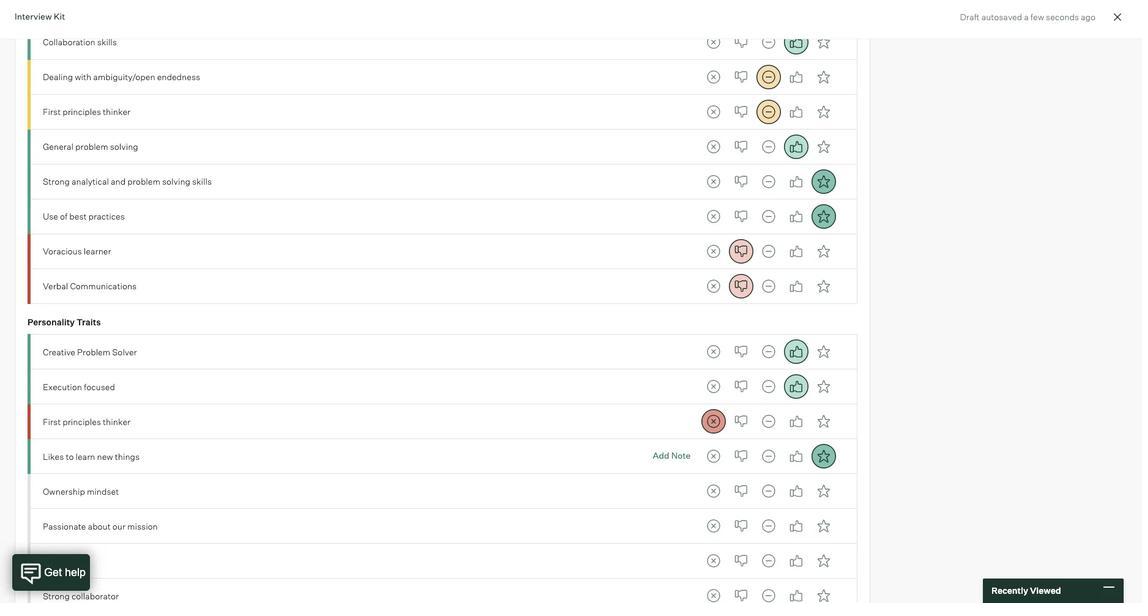 Task type: locate. For each thing, give the bounding box(es) containing it.
0 vertical spatial first
[[43, 107, 61, 117]]

definitely not image for mindset
[[702, 480, 726, 504]]

thinker up things
[[103, 417, 131, 427]]

7 mixed button from the top
[[757, 239, 782, 264]]

yes button for strong yes button for problem mixed image
[[785, 135, 809, 159]]

1 yes button from the top
[[785, 30, 809, 54]]

7 definitely not image from the top
[[702, 550, 726, 574]]

6 strong yes image from the top
[[812, 274, 837, 299]]

0 vertical spatial thinker
[[103, 107, 131, 117]]

5 yes image from the top
[[785, 550, 809, 574]]

verbal communications
[[43, 281, 137, 292]]

yes button for strong yes button related to of's mixed image
[[785, 204, 809, 229]]

11 strong yes button from the top
[[812, 410, 837, 434]]

3 mixed image from the top
[[757, 135, 782, 159]]

yes image
[[785, 30, 809, 54], [785, 65, 809, 89], [785, 100, 809, 124], [785, 135, 809, 159], [785, 204, 809, 229], [785, 274, 809, 299], [785, 340, 809, 365], [785, 410, 809, 434], [785, 445, 809, 469], [785, 480, 809, 504]]

general
[[43, 141, 73, 152]]

mixed button for no button associated with first definitely not button from the bottom of the page
[[757, 584, 782, 604]]

3 yes button from the top
[[785, 100, 809, 124]]

problem right general
[[75, 141, 108, 152]]

15 mixed button from the top
[[757, 550, 782, 574]]

first principles thinker for focused
[[43, 417, 131, 427]]

4 mixed image from the top
[[757, 375, 782, 400]]

1 no button from the top
[[730, 30, 754, 54]]

yes button for strong yes button for 6th definitely not button from the bottom of the page's no button's mixed icon
[[785, 410, 809, 434]]

thinker for solving
[[103, 107, 131, 117]]

11 yes button from the top
[[785, 410, 809, 434]]

and
[[111, 176, 126, 187]]

mixed image for no button corresponding to 5th definitely not button from the top of the page
[[757, 170, 782, 194]]

first for dealing with ambiguity/open endedness
[[43, 107, 61, 117]]

5 strong yes image from the top
[[812, 239, 837, 264]]

no image for 6th definitely not button from the bottom of the page's no button
[[730, 410, 754, 434]]

15 yes button from the top
[[785, 550, 809, 574]]

16 mixed button from the top
[[757, 584, 782, 604]]

first principles thinker up learn
[[43, 417, 131, 427]]

0 vertical spatial problem
[[75, 141, 108, 152]]

no button for first definitely not button from the bottom of the page
[[730, 584, 754, 604]]

strong collaborator
[[43, 591, 119, 602]]

0 vertical spatial strong
[[43, 176, 70, 187]]

14 no button from the top
[[730, 515, 754, 539]]

solving
[[110, 141, 138, 152], [162, 176, 190, 187]]

16 yes button from the top
[[785, 584, 809, 604]]

definitely not image for focused
[[702, 375, 726, 400]]

11 no button from the top
[[730, 410, 754, 434]]

voracious learner
[[43, 246, 111, 257]]

no image
[[730, 100, 754, 124], [730, 135, 754, 159], [730, 239, 754, 264], [730, 274, 754, 299], [730, 375, 754, 400], [730, 410, 754, 434], [730, 445, 754, 469], [730, 515, 754, 539], [730, 550, 754, 574]]

no button for seventh definitely not button from the top
[[730, 239, 754, 264]]

solving right and
[[162, 176, 190, 187]]

8 no button from the top
[[730, 274, 754, 299]]

16 no button from the top
[[730, 584, 754, 604]]

5 strong yes image from the top
[[812, 480, 837, 504]]

recently viewed
[[992, 586, 1061, 597]]

4 mixed image from the top
[[757, 204, 782, 229]]

7 strong yes image from the top
[[812, 584, 837, 604]]

strong yes image
[[812, 30, 837, 54], [812, 65, 837, 89], [812, 135, 837, 159], [812, 170, 837, 194], [812, 239, 837, 264], [812, 274, 837, 299], [812, 410, 837, 434], [812, 445, 837, 469], [812, 515, 837, 539]]

close image
[[1111, 10, 1125, 24]]

solving up strong analytical and problem solving skills
[[110, 141, 138, 152]]

mixed image for no button associated with fifth definitely not button from the bottom
[[757, 445, 782, 469]]

7 no button from the top
[[730, 239, 754, 264]]

7 no image from the top
[[730, 445, 754, 469]]

yes image for learner
[[785, 239, 809, 264]]

mixed button for 13th definitely not button from the bottom no button
[[757, 135, 782, 159]]

draft autosaved a few seconds ago
[[960, 12, 1096, 22]]

a
[[1025, 12, 1029, 22]]

strong analytical and problem solving skills
[[43, 176, 212, 187]]

strong yes image
[[812, 100, 837, 124], [812, 204, 837, 229], [812, 340, 837, 365], [812, 375, 837, 400], [812, 480, 837, 504], [812, 550, 837, 574], [812, 584, 837, 604]]

strong yes image for collaboration skills
[[812, 30, 837, 54]]

no button for ninth definitely not button from the top of the page
[[730, 340, 754, 365]]

3 mixed image from the top
[[757, 239, 782, 264]]

no image
[[730, 30, 754, 54], [730, 65, 754, 89], [730, 170, 754, 194], [730, 204, 754, 229], [730, 340, 754, 365], [730, 480, 754, 504], [730, 584, 754, 604]]

12 yes button from the top
[[785, 445, 809, 469]]

yes button for strong yes button corresponding to skills mixed image
[[785, 30, 809, 54]]

draft
[[960, 12, 980, 22]]

4 definitely not image from the top
[[702, 135, 726, 159]]

3 no button from the top
[[730, 100, 754, 124]]

with
[[75, 72, 91, 82]]

strong yes image for passionate about our mission
[[812, 515, 837, 539]]

first up likes
[[43, 417, 61, 427]]

8 mixed button from the top
[[757, 274, 782, 299]]

yes button for mixed image associated with problem's strong yes button
[[785, 340, 809, 365]]

16 strong yes button from the top
[[812, 584, 837, 604]]

1 tab list from the top
[[702, 30, 837, 54]]

voracious
[[43, 246, 82, 257]]

2 first from the top
[[43, 417, 61, 427]]

add
[[653, 451, 670, 461]]

first principles thinker for with
[[43, 107, 131, 117]]

things
[[115, 452, 140, 462]]

definitely not image for of
[[702, 204, 726, 229]]

proactive
[[43, 556, 80, 567]]

mixed image for with
[[757, 65, 782, 89]]

practices
[[89, 211, 125, 222]]

tab list
[[702, 30, 837, 54], [702, 65, 837, 89], [702, 100, 837, 124], [702, 135, 837, 159], [702, 170, 837, 194], [702, 204, 837, 229], [702, 239, 837, 264], [702, 274, 837, 299], [702, 340, 837, 365], [702, 375, 837, 400], [702, 410, 837, 434], [702, 445, 837, 469], [702, 480, 837, 504], [702, 515, 837, 539], [702, 550, 837, 574], [702, 584, 837, 604]]

1 no image from the top
[[730, 100, 754, 124]]

definitely not image for 6th definitely not button from the bottom of the page
[[702, 410, 726, 434]]

yes image for focused
[[785, 375, 809, 400]]

strong yes button for mixed icon for no button associated with first definitely not button from the bottom of the page
[[812, 584, 837, 604]]

1 strong yes image from the top
[[812, 100, 837, 124]]

4 no button from the top
[[730, 135, 754, 159]]

9 strong yes button from the top
[[812, 340, 837, 365]]

2 strong yes image from the top
[[812, 204, 837, 229]]

10 strong yes button from the top
[[812, 375, 837, 400]]

13 definitely not button from the top
[[702, 480, 726, 504]]

strong yes button for no button corresponding to tenth definitely not button from the top mixed icon
[[812, 375, 837, 400]]

mixed image for no button corresponding to tenth definitely not button from the top
[[757, 375, 782, 400]]

1 vertical spatial problem
[[128, 176, 160, 187]]

3 yes image from the top
[[785, 375, 809, 400]]

mixed button
[[757, 30, 782, 54], [757, 65, 782, 89], [757, 100, 782, 124], [757, 135, 782, 159], [757, 170, 782, 194], [757, 204, 782, 229], [757, 239, 782, 264], [757, 274, 782, 299], [757, 340, 782, 365], [757, 375, 782, 400], [757, 410, 782, 434], [757, 445, 782, 469], [757, 480, 782, 504], [757, 515, 782, 539], [757, 550, 782, 574], [757, 584, 782, 604]]

5 mixed button from the top
[[757, 170, 782, 194]]

13 yes button from the top
[[785, 480, 809, 504]]

7 yes image from the top
[[785, 340, 809, 365]]

no button
[[730, 30, 754, 54], [730, 65, 754, 89], [730, 100, 754, 124], [730, 135, 754, 159], [730, 170, 754, 194], [730, 204, 754, 229], [730, 239, 754, 264], [730, 274, 754, 299], [730, 340, 754, 365], [730, 375, 754, 400], [730, 410, 754, 434], [730, 445, 754, 469], [730, 480, 754, 504], [730, 515, 754, 539], [730, 550, 754, 574], [730, 584, 754, 604]]

1 mixed button from the top
[[757, 30, 782, 54]]

dealing
[[43, 72, 73, 82]]

1 first from the top
[[43, 107, 61, 117]]

no image for strong analytical and problem solving skills
[[730, 170, 754, 194]]

mixed image for problem
[[757, 135, 782, 159]]

2 mixed image from the top
[[757, 65, 782, 89]]

1 vertical spatial first principles thinker
[[43, 417, 131, 427]]

yes button for strong yes button related to mixed icon related to no button associated with 4th definitely not button from the bottom of the page
[[785, 480, 809, 504]]

1 strong from the top
[[43, 176, 70, 187]]

no image for creative problem solver
[[730, 340, 754, 365]]

personality traits
[[28, 317, 101, 328]]

6 tab list from the top
[[702, 204, 837, 229]]

yes button for strong yes button for mixed icon related to no button corresponding to 14th definitely not button from the bottom of the page
[[785, 100, 809, 124]]

strong yes button for mixed icon related to no button associated with 4th definitely not button from the bottom of the page
[[812, 480, 837, 504]]

principles down with
[[63, 107, 101, 117]]

about
[[88, 521, 111, 532]]

1 vertical spatial skills
[[192, 176, 212, 187]]

use of best practices
[[43, 211, 125, 222]]

strong yes image for first principles thinker
[[812, 410, 837, 434]]

10 definitely not button from the top
[[702, 375, 726, 400]]

strong yes button for mixed image associated with problem
[[812, 340, 837, 365]]

strong for strong analytical and problem solving skills
[[43, 176, 70, 187]]

1 vertical spatial principles
[[63, 417, 101, 427]]

14 mixed button from the top
[[757, 515, 782, 539]]

4 no image from the top
[[730, 274, 754, 299]]

thinker
[[103, 107, 131, 117], [103, 417, 131, 427]]

definitely not image for 14th definitely not button
[[702, 515, 726, 539]]

definitely not image for learner
[[702, 239, 726, 264]]

0 vertical spatial first principles thinker
[[43, 107, 131, 117]]

problem
[[77, 347, 110, 357]]

4 no image from the top
[[730, 204, 754, 229]]

14 strong yes button from the top
[[812, 515, 837, 539]]

mixed image for of
[[757, 204, 782, 229]]

1 no image from the top
[[730, 30, 754, 54]]

definitely not button
[[702, 30, 726, 54], [702, 65, 726, 89], [702, 100, 726, 124], [702, 135, 726, 159], [702, 170, 726, 194], [702, 204, 726, 229], [702, 239, 726, 264], [702, 274, 726, 299], [702, 340, 726, 365], [702, 375, 726, 400], [702, 410, 726, 434], [702, 445, 726, 469], [702, 480, 726, 504], [702, 515, 726, 539], [702, 550, 726, 574], [702, 584, 726, 604]]

5 no image from the top
[[730, 340, 754, 365]]

6 mixed button from the top
[[757, 204, 782, 229]]

principles
[[63, 107, 101, 117], [63, 417, 101, 427]]

strong yes image for general problem solving
[[812, 135, 837, 159]]

problem
[[75, 141, 108, 152], [128, 176, 160, 187]]

3 no image from the top
[[730, 239, 754, 264]]

0 horizontal spatial skills
[[97, 37, 117, 47]]

strong for strong collaborator
[[43, 591, 70, 602]]

seconds
[[1046, 12, 1079, 22]]

definitely not image
[[702, 170, 726, 194], [702, 204, 726, 229], [702, 239, 726, 264], [702, 340, 726, 365], [702, 375, 726, 400], [702, 480, 726, 504], [702, 550, 726, 574]]

no button for 13th definitely not button from the bottom
[[730, 135, 754, 159]]

thinker down "dealing with ambiguity/open endedness"
[[103, 107, 131, 117]]

0 horizontal spatial problem
[[75, 141, 108, 152]]

definitely not image
[[702, 30, 726, 54], [702, 65, 726, 89], [702, 100, 726, 124], [702, 135, 726, 159], [702, 274, 726, 299], [702, 410, 726, 434], [702, 445, 726, 469], [702, 515, 726, 539], [702, 584, 726, 604]]

yes button
[[785, 30, 809, 54], [785, 65, 809, 89], [785, 100, 809, 124], [785, 135, 809, 159], [785, 170, 809, 194], [785, 204, 809, 229], [785, 239, 809, 264], [785, 274, 809, 299], [785, 340, 809, 365], [785, 375, 809, 400], [785, 410, 809, 434], [785, 445, 809, 469], [785, 480, 809, 504], [785, 515, 809, 539], [785, 550, 809, 574], [785, 584, 809, 604]]

yes button for strong yes button corresponding to seventh mixed image
[[785, 550, 809, 574]]

1 thinker from the top
[[103, 107, 131, 117]]

6 no image from the top
[[730, 410, 754, 434]]

1 yes image from the top
[[785, 170, 809, 194]]

1 vertical spatial strong
[[43, 591, 70, 602]]

first principles thinker down with
[[43, 107, 131, 117]]

8 mixed image from the top
[[757, 515, 782, 539]]

yes image for about
[[785, 515, 809, 539]]

2 definitely not image from the top
[[702, 204, 726, 229]]

yes button for strong yes button related to mixed image related to communications
[[785, 274, 809, 299]]

strong left analytical
[[43, 176, 70, 187]]

6 yes button from the top
[[785, 204, 809, 229]]

6 definitely not image from the top
[[702, 480, 726, 504]]

12 no button from the top
[[730, 445, 754, 469]]

yes button for strong yes button associated with mixed icon for no button associated with first definitely not button from the bottom of the page
[[785, 584, 809, 604]]

no image for no button associated with 9th definitely not button from the bottom of the page
[[730, 274, 754, 299]]

first
[[43, 107, 61, 117], [43, 417, 61, 427]]

yes image for mixed image associated with problem
[[785, 340, 809, 365]]

note
[[671, 451, 691, 461]]

9 definitely not image from the top
[[702, 584, 726, 604]]

8 yes button from the top
[[785, 274, 809, 299]]

use
[[43, 211, 58, 222]]

strong yes image for principles
[[812, 100, 837, 124]]

1 horizontal spatial skills
[[192, 176, 212, 187]]

4 yes image from the top
[[785, 135, 809, 159]]

strong
[[43, 176, 70, 187], [43, 591, 70, 602]]

our
[[113, 521, 126, 532]]

6 no image from the top
[[730, 480, 754, 504]]

skills
[[97, 37, 117, 47], [192, 176, 212, 187]]

mixed button for no button associated with 11th definitely not button from the bottom of the page
[[757, 204, 782, 229]]

problem right and
[[128, 176, 160, 187]]

4 definitely not image from the top
[[702, 340, 726, 365]]

no button for 14th definitely not button from the bottom of the page
[[730, 100, 754, 124]]

yes image
[[785, 170, 809, 194], [785, 239, 809, 264], [785, 375, 809, 400], [785, 515, 809, 539], [785, 550, 809, 574], [785, 584, 809, 604]]

0 horizontal spatial solving
[[110, 141, 138, 152]]

strong yes button
[[812, 30, 837, 54], [812, 65, 837, 89], [812, 100, 837, 124], [812, 135, 837, 159], [812, 170, 837, 194], [812, 204, 837, 229], [812, 239, 837, 264], [812, 274, 837, 299], [812, 340, 837, 365], [812, 375, 837, 400], [812, 410, 837, 434], [812, 445, 837, 469], [812, 480, 837, 504], [812, 515, 837, 539], [812, 550, 837, 574], [812, 584, 837, 604]]

3 strong yes image from the top
[[812, 135, 837, 159]]

14 definitely not button from the top
[[702, 515, 726, 539]]

definitely not image for analytical
[[702, 170, 726, 194]]

8 definitely not button from the top
[[702, 274, 726, 299]]

0 vertical spatial principles
[[63, 107, 101, 117]]

no image for no button associated with fifth definitely not button from the bottom
[[730, 445, 754, 469]]

5 mixed image from the top
[[757, 274, 782, 299]]

15 no button from the top
[[730, 550, 754, 574]]

skills
[[28, 7, 50, 17]]

no image for ownership mindset
[[730, 480, 754, 504]]

3 yes image from the top
[[785, 100, 809, 124]]

8 no image from the top
[[730, 515, 754, 539]]

mixed image
[[757, 100, 782, 124], [757, 170, 782, 194], [757, 239, 782, 264], [757, 375, 782, 400], [757, 410, 782, 434], [757, 445, 782, 469], [757, 480, 782, 504], [757, 515, 782, 539], [757, 584, 782, 604]]

strong yes button for no button associated with fifth definitely not button from the bottom mixed icon
[[812, 445, 837, 469]]

14 yes button from the top
[[785, 515, 809, 539]]

no button for 2nd definitely not button from the bottom of the page
[[730, 550, 754, 574]]

add note
[[653, 451, 691, 461]]

principles for with
[[63, 107, 101, 117]]

mixed image for no button corresponding to 14th definitely not button from the bottom of the page
[[757, 100, 782, 124]]

9 mixed button from the top
[[757, 340, 782, 365]]

0 vertical spatial skills
[[97, 37, 117, 47]]

1 mixed image from the top
[[757, 30, 782, 54]]

7 definitely not button from the top
[[702, 239, 726, 264]]

strong yes image for collaborator
[[812, 584, 837, 604]]

6 mixed image from the top
[[757, 340, 782, 365]]

11 definitely not button from the top
[[702, 410, 726, 434]]

5 definitely not image from the top
[[702, 375, 726, 400]]

1 horizontal spatial solving
[[162, 176, 190, 187]]

1 vertical spatial first
[[43, 417, 61, 427]]

1 vertical spatial thinker
[[103, 417, 131, 427]]

first principles thinker
[[43, 107, 131, 117], [43, 417, 131, 427]]

mixed button for no button corresponding to tenth definitely not button from the top
[[757, 375, 782, 400]]

8 definitely not image from the top
[[702, 515, 726, 539]]

1 definitely not image from the top
[[702, 30, 726, 54]]

5 no button from the top
[[730, 170, 754, 194]]

learner
[[84, 246, 111, 257]]

7 strong yes button from the top
[[812, 239, 837, 264]]

collaboration skills
[[43, 37, 117, 47]]

strong yes button for no button corresponding to 5th definitely not button from the top of the page mixed icon
[[812, 170, 837, 194]]

3 mixed button from the top
[[757, 100, 782, 124]]

principles down "execution focused"
[[63, 417, 101, 427]]

9 strong yes image from the top
[[812, 515, 837, 539]]

3 definitely not button from the top
[[702, 100, 726, 124]]

no image for 2nd definitely not button from the bottom of the page's no button
[[730, 550, 754, 574]]

mixed image
[[757, 30, 782, 54], [757, 65, 782, 89], [757, 135, 782, 159], [757, 204, 782, 229], [757, 274, 782, 299], [757, 340, 782, 365], [757, 550, 782, 574]]

no image for strong collaborator
[[730, 584, 754, 604]]

strong down proactive
[[43, 591, 70, 602]]

4 strong yes button from the top
[[812, 135, 837, 159]]

yes button for no button associated with fifth definitely not button from the bottom mixed icon strong yes button
[[785, 445, 809, 469]]

first down dealing
[[43, 107, 61, 117]]



Task type: vqa. For each thing, say whether or not it's contained in the screenshot.
Social Media link
no



Task type: describe. For each thing, give the bounding box(es) containing it.
mixed button for no button for 14th definitely not button
[[757, 515, 782, 539]]

8 tab list from the top
[[702, 274, 837, 299]]

autosaved
[[982, 12, 1023, 22]]

5 tab list from the top
[[702, 170, 837, 194]]

strong yes button for mixed image associated with with
[[812, 65, 837, 89]]

mixed image for no button associated with 4th definitely not button from the bottom of the page
[[757, 480, 782, 504]]

mixed button for no button corresponding to 5th definitely not button from the top of the page
[[757, 170, 782, 194]]

12 tab list from the top
[[702, 445, 837, 469]]

4 tab list from the top
[[702, 135, 837, 159]]

no button for fifth definitely not button from the bottom
[[730, 445, 754, 469]]

strong yes button for mixed icon related to no button corresponding to 14th definitely not button from the bottom of the page
[[812, 100, 837, 124]]

viewed
[[1030, 586, 1061, 597]]

mixed button for 2nd definitely not button from the bottom of the page's no button
[[757, 550, 782, 574]]

no button for 9th definitely not button from the bottom of the page
[[730, 274, 754, 299]]

no button for 15th definitely not button from the bottom of the page
[[730, 65, 754, 89]]

7 tab list from the top
[[702, 239, 837, 264]]

mixed button for 15th definitely not button from the bottom of the page no button
[[757, 65, 782, 89]]

1 definitely not button from the top
[[702, 30, 726, 54]]

focused
[[84, 382, 115, 392]]

kit
[[54, 11, 65, 21]]

solver
[[112, 347, 137, 357]]

strong yes button for 6th definitely not button from the bottom of the page's no button's mixed icon
[[812, 410, 837, 434]]

5 definitely not button from the top
[[702, 170, 726, 194]]

1 vertical spatial solving
[[162, 176, 190, 187]]

mixed image for problem
[[757, 340, 782, 365]]

yes image for mixed image associated with with
[[785, 65, 809, 89]]

mixed button for ninth definitely not button from the top of the page's no button
[[757, 340, 782, 365]]

likes
[[43, 452, 64, 462]]

mixed button for no button associated with seventh definitely not button from the top
[[757, 239, 782, 264]]

ownership mindset
[[43, 487, 119, 497]]

mindset
[[87, 487, 119, 497]]

11 tab list from the top
[[702, 410, 837, 434]]

strong yes image for voracious learner
[[812, 239, 837, 264]]

mixed button for no button associated with 9th definitely not button from the bottom of the page
[[757, 274, 782, 299]]

definitely not image for 14th definitely not button from the bottom of the page
[[702, 100, 726, 124]]

strong yes image for mindset
[[812, 480, 837, 504]]

strong yes button for problem mixed image
[[812, 135, 837, 159]]

general problem solving
[[43, 141, 138, 152]]

passionate about our mission
[[43, 521, 158, 532]]

no image for use of best practices
[[730, 204, 754, 229]]

yes button for no button corresponding to 5th definitely not button from the top of the page mixed icon's strong yes button
[[785, 170, 809, 194]]

2 definitely not button from the top
[[702, 65, 726, 89]]

execution
[[43, 382, 82, 392]]

creative problem solver
[[43, 347, 137, 357]]

strong yes image for of
[[812, 204, 837, 229]]

recently
[[992, 586, 1029, 597]]

no image for no button for 14th definitely not button
[[730, 515, 754, 539]]

strong yes button for mixed image related to communications
[[812, 274, 837, 299]]

definitely not image for first definitely not button from the bottom of the page
[[702, 584, 726, 604]]

new
[[97, 452, 113, 462]]

mixed image for 6th definitely not button from the bottom of the page's no button
[[757, 410, 782, 434]]

thinker for learn
[[103, 417, 131, 427]]

2 tab list from the top
[[702, 65, 837, 89]]

14 tab list from the top
[[702, 515, 837, 539]]

4 definitely not button from the top
[[702, 135, 726, 159]]

no image for no button corresponding to tenth definitely not button from the top
[[730, 375, 754, 400]]

yes button for no button for 14th definitely not button's mixed icon strong yes button
[[785, 515, 809, 539]]

ownership
[[43, 487, 85, 497]]

no image for dealing with ambiguity/open endedness
[[730, 65, 754, 89]]

strong yes button for of's mixed image
[[812, 204, 837, 229]]

strong yes image for problem
[[812, 340, 837, 365]]

few
[[1031, 12, 1045, 22]]

mixed image for no button for 14th definitely not button
[[757, 515, 782, 539]]

strong yes button for no button for 14th definitely not button's mixed icon
[[812, 515, 837, 539]]

definitely not image for fifth definitely not button from the bottom
[[702, 445, 726, 469]]

no button for 11th definitely not button from the bottom of the page
[[730, 204, 754, 229]]

3 tab list from the top
[[702, 100, 837, 124]]

strong yes button for mixed icon corresponding to no button associated with seventh definitely not button from the top
[[812, 239, 837, 264]]

mixed image for no button associated with first definitely not button from the bottom of the page
[[757, 584, 782, 604]]

first for execution focused
[[43, 417, 61, 427]]

0 vertical spatial solving
[[110, 141, 138, 152]]

yes image for problem mixed image
[[785, 135, 809, 159]]

add note link
[[653, 448, 691, 461]]

16 tab list from the top
[[702, 584, 837, 604]]

yes image for mixed image related to communications
[[785, 274, 809, 299]]

no button for 14th definitely not button
[[730, 515, 754, 539]]

7 mixed image from the top
[[757, 550, 782, 574]]

mixed button for no button associated with fifth definitely not button from the bottom
[[757, 445, 782, 469]]

analytical
[[72, 176, 109, 187]]

8 strong yes image from the top
[[812, 445, 837, 469]]

likes to learn new things
[[43, 452, 140, 462]]

yes image for of's mixed image
[[785, 204, 809, 229]]

collaborator
[[72, 591, 119, 602]]

no button for 5th definitely not button from the top of the page
[[730, 170, 754, 194]]

mixed button for 1st definitely not button from the top's no button
[[757, 30, 782, 54]]

13 tab list from the top
[[702, 480, 837, 504]]

creative
[[43, 347, 75, 357]]

yes image for skills mixed image
[[785, 30, 809, 54]]

9 tab list from the top
[[702, 340, 837, 365]]

6 strong yes image from the top
[[812, 550, 837, 574]]

no image for 13th definitely not button from the bottom no button
[[730, 135, 754, 159]]

yes image for 6th definitely not button from the bottom of the page's no button's mixed icon
[[785, 410, 809, 434]]

yes button for strong yes button for mixed icon corresponding to no button associated with seventh definitely not button from the top
[[785, 239, 809, 264]]

yes image for analytical
[[785, 170, 809, 194]]

no image for collaboration skills
[[730, 30, 754, 54]]

collaboration
[[43, 37, 95, 47]]

interview kit
[[15, 11, 65, 21]]

12 definitely not button from the top
[[702, 445, 726, 469]]

verbal
[[43, 281, 68, 292]]

learn
[[76, 452, 95, 462]]

mixed image for communications
[[757, 274, 782, 299]]

yes image for collaborator
[[785, 584, 809, 604]]

interview
[[15, 11, 52, 21]]

mixed image for no button associated with seventh definitely not button from the top
[[757, 239, 782, 264]]

9 definitely not button from the top
[[702, 340, 726, 365]]

personality
[[28, 317, 75, 328]]

mission
[[127, 521, 158, 532]]

no button for 6th definitely not button from the bottom of the page
[[730, 410, 754, 434]]

10 tab list from the top
[[702, 375, 837, 400]]

strong yes button for skills mixed image
[[812, 30, 837, 54]]

1 horizontal spatial problem
[[128, 176, 160, 187]]

yes image for mixed icon related to no button corresponding to 14th definitely not button from the bottom of the page
[[785, 100, 809, 124]]

strong yes image for focused
[[812, 375, 837, 400]]

15 tab list from the top
[[702, 550, 837, 574]]

definitely not image for 9th definitely not button from the bottom of the page
[[702, 274, 726, 299]]

no button for 1st definitely not button from the top
[[730, 30, 754, 54]]

endedness
[[157, 72, 200, 82]]

6 definitely not button from the top
[[702, 204, 726, 229]]

execution focused
[[43, 382, 115, 392]]

15 definitely not button from the top
[[702, 550, 726, 574]]

communications
[[70, 281, 137, 292]]

16 definitely not button from the top
[[702, 584, 726, 604]]

ago
[[1081, 12, 1096, 22]]

traits
[[77, 317, 101, 328]]

ambiguity/open
[[93, 72, 155, 82]]

passionate
[[43, 521, 86, 532]]

yes button for strong yes button for mixed image associated with with
[[785, 65, 809, 89]]

mixed button for 6th definitely not button from the bottom of the page's no button
[[757, 410, 782, 434]]

of
[[60, 211, 68, 222]]

best
[[69, 211, 87, 222]]

to
[[66, 452, 74, 462]]

dealing with ambiguity/open endedness
[[43, 72, 200, 82]]

mixed button for no button associated with 4th definitely not button from the bottom of the page
[[757, 480, 782, 504]]

mixed button for no button corresponding to 14th definitely not button from the bottom of the page
[[757, 100, 782, 124]]

definitely not image for 15th definitely not button from the bottom of the page
[[702, 65, 726, 89]]

definitely not image for 1st definitely not button from the top
[[702, 30, 726, 54]]

strong yes image for strong analytical and problem solving skills
[[812, 170, 837, 194]]



